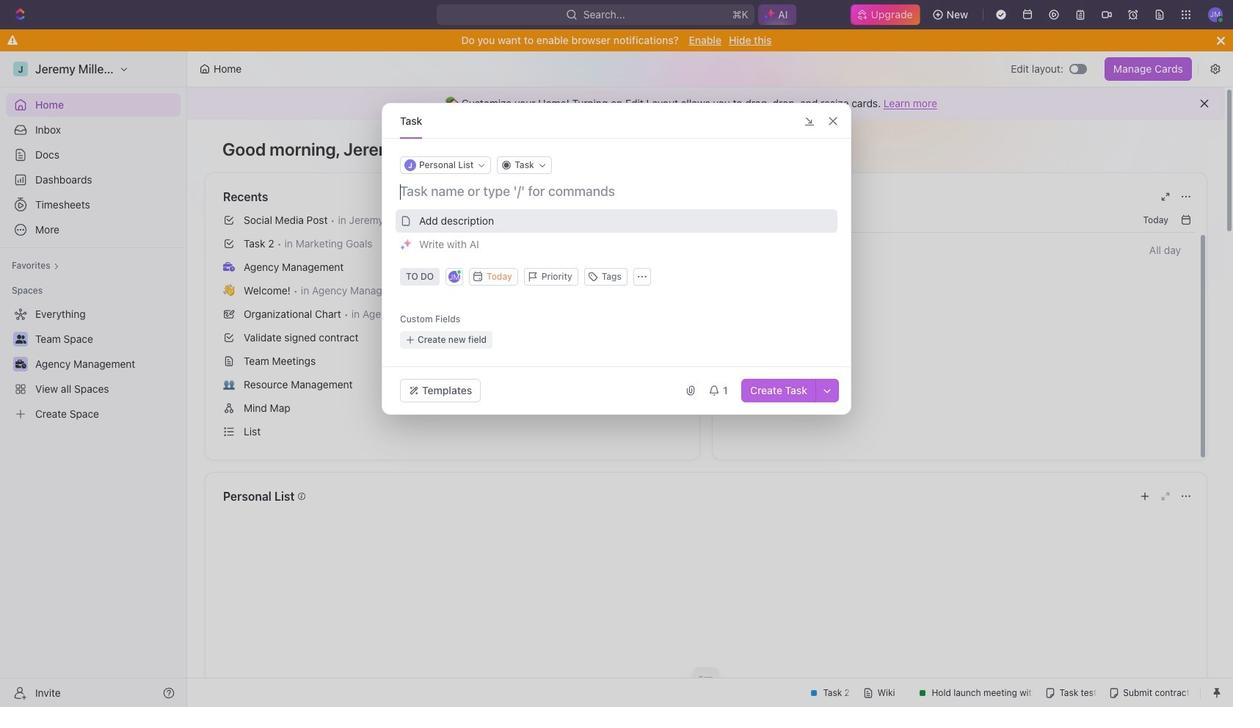 Task type: describe. For each thing, give the bounding box(es) containing it.
sidebar navigation
[[0, 51, 187, 707]]



Task type: vqa. For each thing, say whether or not it's contained in the screenshot.
business time image
yes



Task type: locate. For each thing, give the bounding box(es) containing it.
tree inside sidebar "navigation"
[[6, 303, 181, 426]]

tree
[[6, 303, 181, 426]]

Task name or type '/' for commands text field
[[400, 183, 837, 201]]

dialog
[[382, 103, 852, 415]]

business time image
[[223, 262, 235, 271]]

alert
[[187, 87, 1226, 120]]



